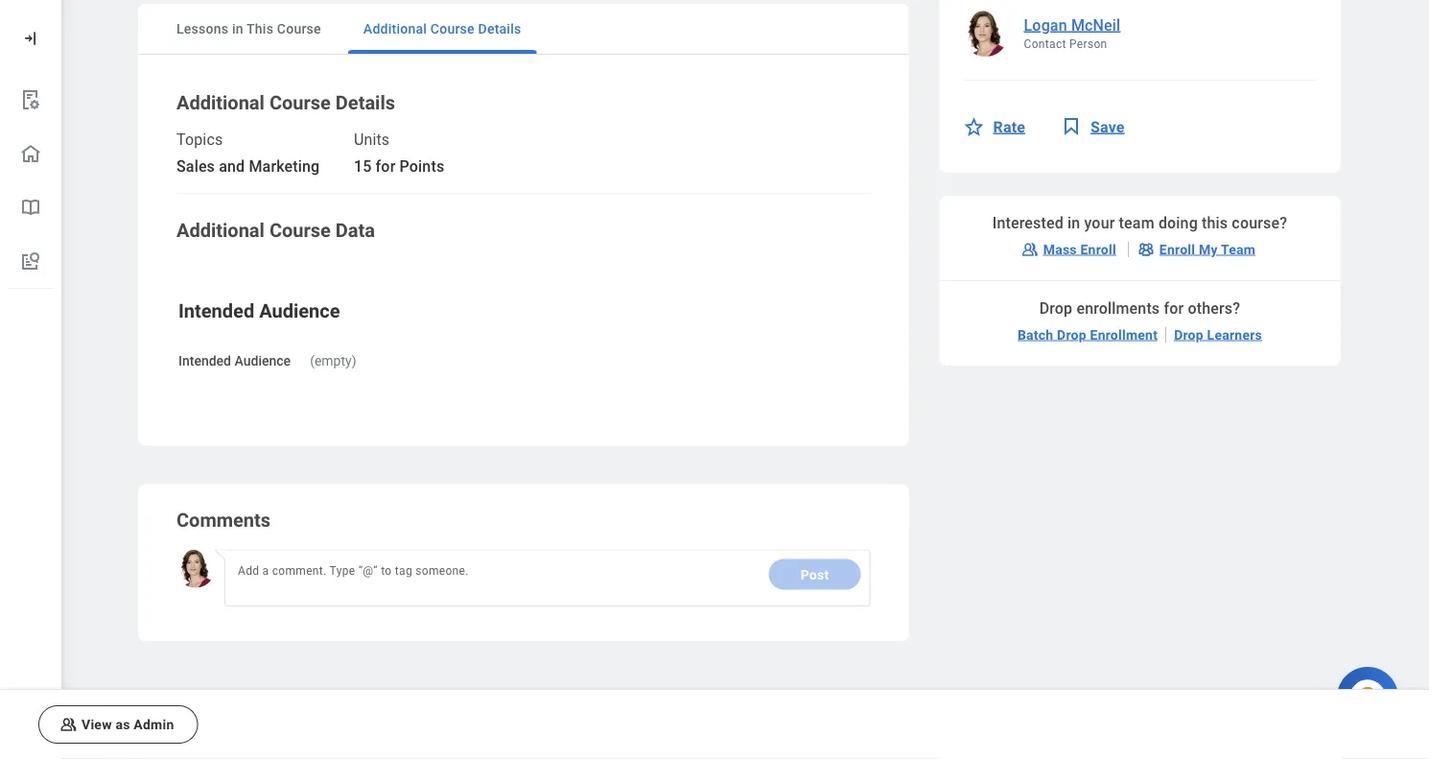 Task type: vqa. For each thing, say whether or not it's contained in the screenshot.
Logan
yes



Task type: locate. For each thing, give the bounding box(es) containing it.
1 horizontal spatial in
[[1068, 214, 1081, 232]]

1 vertical spatial additional
[[177, 91, 265, 114]]

for for enrollments
[[1165, 299, 1185, 317]]

enroll my team link
[[1129, 234, 1268, 265]]

media classroom image
[[1021, 240, 1040, 259], [59, 715, 78, 734]]

course inside additional course details button
[[431, 21, 475, 36]]

in inside course details element
[[1068, 214, 1081, 232]]

in left the your
[[1068, 214, 1081, 232]]

0 horizontal spatial media classroom image
[[59, 715, 78, 734]]

enroll down doing
[[1160, 242, 1196, 257]]

media classroom image for mass enroll
[[1021, 240, 1040, 259]]

topics sales and marketing
[[177, 130, 320, 175]]

1 vertical spatial for
[[1165, 299, 1185, 317]]

0 vertical spatial media classroom image
[[1021, 240, 1040, 259]]

view
[[82, 717, 112, 732]]

batch drop enrollment
[[1018, 327, 1158, 343]]

0 vertical spatial additional course details
[[364, 21, 522, 36]]

in left this
[[232, 21, 244, 36]]

0 horizontal spatial in
[[232, 21, 244, 36]]

additional course details
[[364, 21, 522, 36], [177, 91, 395, 114]]

additional
[[364, 21, 427, 36], [177, 91, 265, 114], [177, 219, 265, 241]]

save button
[[1060, 104, 1137, 150]]

rate
[[994, 118, 1026, 136]]

1 vertical spatial details
[[336, 91, 395, 114]]

drop for drop learners
[[1175, 327, 1204, 343]]

1 vertical spatial in
[[1068, 214, 1081, 232]]

for
[[376, 157, 396, 175], [1165, 299, 1185, 317]]

book open image
[[19, 196, 42, 219]]

enroll
[[1081, 242, 1117, 257], [1160, 242, 1196, 257]]

2 enroll from the left
[[1160, 242, 1196, 257]]

1 vertical spatial additional course details
[[177, 91, 395, 114]]

1 horizontal spatial enroll
[[1160, 242, 1196, 257]]

1 horizontal spatial for
[[1165, 299, 1185, 317]]

home image
[[19, 142, 42, 165]]

details
[[478, 21, 522, 36], [336, 91, 395, 114]]

enroll my team
[[1160, 242, 1256, 257]]

1 vertical spatial media classroom image
[[59, 715, 78, 734]]

0 vertical spatial for
[[376, 157, 396, 175]]

course?
[[1233, 214, 1288, 232]]

mcneil
[[1072, 16, 1121, 34]]

0 horizontal spatial enroll
[[1081, 242, 1117, 257]]

additional course details button
[[348, 4, 537, 54]]

enroll down the your
[[1081, 242, 1117, 257]]

logan mcneil contact person
[[1025, 16, 1121, 51]]

view as admin button
[[38, 705, 198, 744]]

team
[[1222, 242, 1256, 257]]

2 vertical spatial additional
[[177, 219, 265, 241]]

list
[[0, 73, 61, 289]]

for right "15" on the left of the page
[[376, 157, 396, 175]]

logan
[[1025, 16, 1068, 34]]

comments
[[177, 509, 271, 532]]

mass enroll
[[1044, 242, 1117, 257]]

and
[[219, 157, 245, 175]]

0 horizontal spatial for
[[376, 157, 396, 175]]

media classroom image left view
[[59, 715, 78, 734]]

drop down others?
[[1175, 327, 1204, 343]]

drop enrollments for others?
[[1040, 299, 1241, 317]]

in for your
[[1068, 214, 1081, 232]]

media classroom image for view as admin
[[59, 715, 78, 734]]

0 vertical spatial details
[[478, 21, 522, 36]]

1 horizontal spatial details
[[478, 21, 522, 36]]

media classroom image down interested
[[1021, 240, 1040, 259]]

1 horizontal spatial media classroom image
[[1021, 240, 1040, 259]]

media mylearning image
[[1060, 115, 1084, 138]]

for left others?
[[1165, 299, 1185, 317]]

for inside course details element
[[1165, 299, 1185, 317]]

0 horizontal spatial details
[[336, 91, 395, 114]]

units 15 for points
[[354, 130, 445, 175]]

media classroom image inside view as admin button
[[59, 715, 78, 734]]

post
[[801, 566, 830, 582]]

enrollment
[[1091, 327, 1158, 343]]

in
[[232, 21, 244, 36], [1068, 214, 1081, 232]]

course
[[277, 21, 321, 36], [431, 21, 475, 36], [270, 91, 331, 114], [270, 219, 331, 241]]

view as admin
[[82, 717, 174, 732]]

0 vertical spatial additional
[[364, 21, 427, 36]]

media classroom image inside the mass enroll "link"
[[1021, 240, 1040, 259]]

tab list
[[138, 4, 909, 55]]

1 enroll from the left
[[1081, 242, 1117, 257]]

save
[[1091, 118, 1125, 136]]

in inside button
[[232, 21, 244, 36]]

tab list containing lessons in this course
[[138, 4, 909, 55]]

drop
[[1040, 299, 1073, 317], [1058, 327, 1087, 343], [1175, 327, 1204, 343]]

0 vertical spatial in
[[232, 21, 244, 36]]

this
[[1203, 214, 1229, 232]]

my
[[1200, 242, 1219, 257]]

drop up batch
[[1040, 299, 1073, 317]]

drop learners link
[[1167, 320, 1271, 350]]

as
[[116, 717, 130, 732]]

for inside units 15 for points
[[376, 157, 396, 175]]

lessons in this course button
[[161, 4, 337, 54]]



Task type: describe. For each thing, give the bounding box(es) containing it.
additional course data
[[177, 219, 375, 241]]

additional course details inside button
[[364, 21, 522, 36]]

additional inside button
[[364, 21, 427, 36]]

transformation import image
[[21, 29, 40, 48]]

enrollments
[[1077, 299, 1161, 317]]

contact card matrix manager image
[[1137, 240, 1156, 259]]

in for this
[[232, 21, 244, 36]]

sales
[[177, 157, 215, 175]]

course inside lessons in this course button
[[277, 21, 321, 36]]

Comment text field
[[234, 559, 758, 594]]

points
[[400, 157, 445, 175]]

post button
[[769, 559, 861, 590]]

others?
[[1189, 299, 1241, 317]]

doing
[[1159, 214, 1199, 232]]

team
[[1120, 214, 1155, 232]]

interested in your team doing this course?
[[993, 214, 1288, 232]]

topics
[[177, 130, 223, 148]]

details inside button
[[478, 21, 522, 36]]

drop learners
[[1175, 327, 1263, 343]]

this
[[247, 21, 274, 36]]

rate button
[[963, 104, 1037, 150]]

for for 15
[[376, 157, 396, 175]]

admin
[[134, 717, 174, 732]]

drop right batch
[[1058, 327, 1087, 343]]

mass enroll link
[[1013, 234, 1128, 265]]

your
[[1085, 214, 1116, 232]]

mass
[[1044, 242, 1078, 257]]

person
[[1070, 37, 1108, 51]]

lessons in this course
[[177, 21, 321, 36]]

enroll inside "link"
[[1081, 242, 1117, 257]]

star image
[[963, 115, 986, 138]]

marketing
[[249, 157, 320, 175]]

learners
[[1208, 327, 1263, 343]]

drop for drop enrollments for others?
[[1040, 299, 1073, 317]]

course details element
[[940, 0, 1341, 389]]

batch drop enrollment link
[[1010, 320, 1166, 350]]

lessons
[[177, 21, 229, 36]]

data
[[336, 219, 375, 241]]

15
[[354, 157, 372, 175]]

units
[[354, 130, 390, 148]]

batch
[[1018, 327, 1054, 343]]

contact
[[1025, 37, 1067, 51]]

report parameter image
[[19, 88, 42, 111]]

interested
[[993, 214, 1064, 232]]



